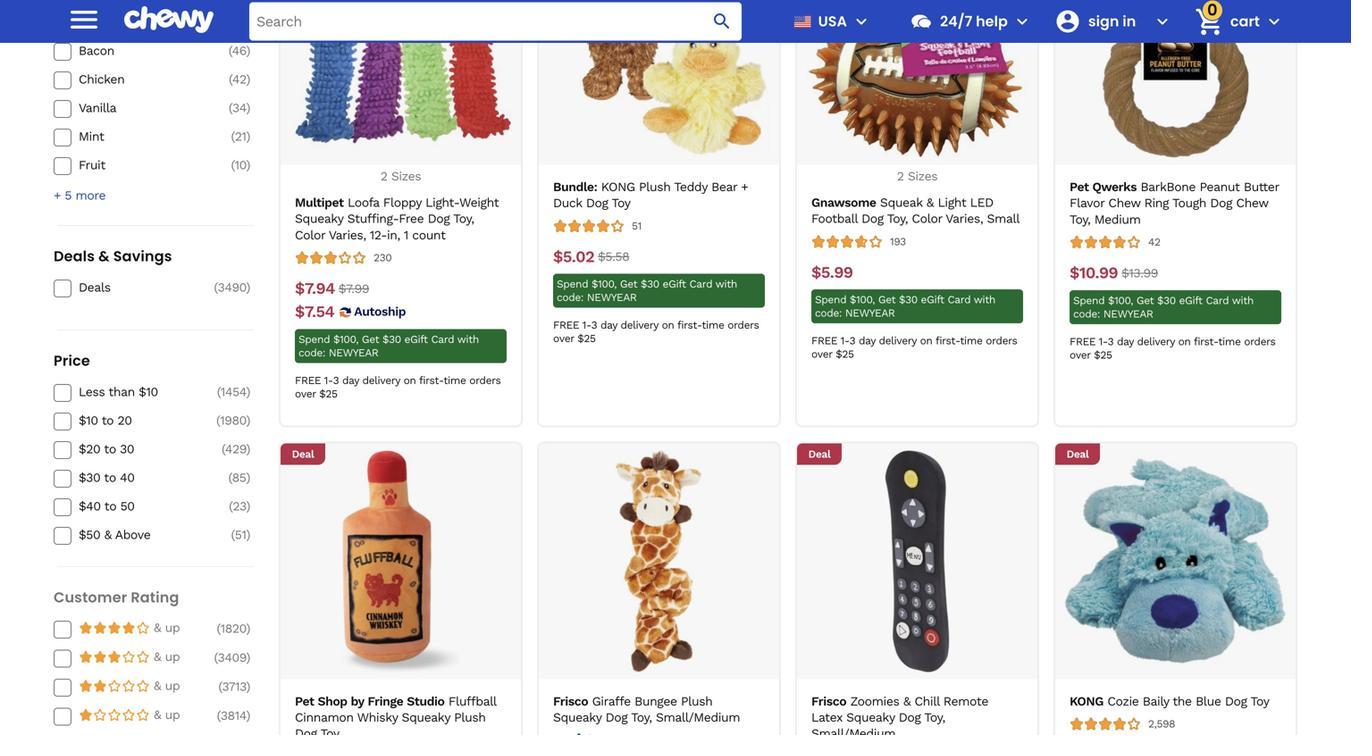 Task type: vqa. For each thing, say whether or not it's contained in the screenshot.


Task type: describe. For each thing, give the bounding box(es) containing it.
2,598
[[1148, 718, 1175, 730]]

zoomies
[[850, 694, 899, 709]]

) for ( 1820 )
[[246, 621, 250, 636]]

frisco giraffe bungee plush squeaky dog toy, small/medium image
[[548, 451, 770, 672]]

savings
[[113, 246, 172, 266]]

$25 down $5.02 $5.58
[[578, 333, 596, 345]]

whisky
[[357, 710, 398, 725]]

50
[[120, 499, 135, 514]]

$50 & above link
[[79, 527, 206, 543]]

fruit link
[[79, 157, 206, 173]]

latex
[[811, 710, 842, 725]]

help menu image
[[1011, 11, 1033, 32]]

( for 3490
[[214, 280, 218, 295]]

spend $100, get $30 egift card with code: newyear down autoship
[[298, 333, 479, 359]]

to for $30
[[104, 470, 116, 485]]

( 1980 )
[[216, 413, 250, 428]]

varies, inside the squeak & light led football dog toy, color varies, small
[[946, 212, 983, 226]]

gnawsome
[[811, 195, 876, 210]]

stuffing-
[[347, 212, 399, 226]]

429
[[225, 442, 246, 457]]

autoship
[[354, 304, 406, 319]]

( for 42
[[229, 72, 232, 87]]

( 51 )
[[231, 528, 250, 542]]

up for ( 3409 )
[[165, 650, 180, 664]]

pet shop by fringe studio fluffball cinnamon whisky squeaky plush dog toy image
[[290, 451, 512, 672]]

1- down $5.02 $5.58
[[582, 319, 591, 332]]

24/7 help
[[940, 11, 1008, 31]]

( 1820 )
[[217, 621, 250, 636]]

less
[[79, 385, 105, 399]]

newyear down $5.99 text box
[[845, 307, 895, 320]]

0 horizontal spatial $10
[[79, 413, 98, 428]]

color inside loofa floppy light-weight squeaky stuffing-free dog toy, color varies, 12-in, 1 count
[[295, 228, 325, 242]]

cozie
[[1108, 694, 1139, 709]]

kong plush teddy bear + duck dog toy
[[553, 180, 748, 211]]

usa button
[[786, 0, 872, 43]]

kong for plush
[[601, 180, 635, 195]]

shop
[[318, 694, 347, 709]]

& up for ( 1820 )
[[154, 621, 180, 635]]

1- down $5.99 text box
[[841, 335, 849, 347]]

12-
[[370, 228, 387, 242]]

to for $40
[[104, 499, 116, 514]]

2 sizes for &
[[897, 169, 938, 184]]

) for ( 51 )
[[246, 528, 250, 542]]

spend $100, get $30 egift card with code: newyear down $13.99 text box
[[1073, 294, 1254, 320]]

34
[[232, 100, 246, 115]]

$5.58
[[598, 250, 629, 264]]

0 horizontal spatial 51
[[235, 528, 246, 542]]

3409
[[218, 651, 246, 665]]

spend down $5.02 text field
[[557, 278, 588, 291]]

23
[[233, 499, 246, 514]]

barkbone peanut butter flavor chew ring tough dog chew toy, medium
[[1070, 180, 1279, 227]]

newyear down $13.99 text box
[[1103, 308, 1153, 320]]

giraffe bungee plush squeaky dog toy, small/medium
[[553, 694, 740, 725]]

$40
[[79, 499, 101, 514]]

loofa floppy light-weight squeaky stuffing-free dog toy, color varies, 12-in, 1 count
[[295, 195, 499, 242]]

chewy image
[[568, 733, 614, 735]]

10
[[235, 158, 246, 172]]

) for ( 42 )
[[246, 72, 250, 87]]

) for ( 10 )
[[246, 158, 250, 172]]

( 21 )
[[231, 129, 250, 144]]

kong for cozie
[[1070, 694, 1104, 709]]

sign in link
[[1047, 0, 1148, 43]]

2 sizes for floppy
[[380, 169, 421, 184]]

3490
[[218, 280, 246, 295]]

cart
[[1230, 11, 1260, 31]]

$25 down the $7.54 text field
[[319, 388, 337, 400]]

code: down $5.02 text field
[[557, 292, 584, 304]]

to for $20
[[104, 442, 116, 457]]

( for 1820
[[217, 621, 220, 636]]

& up for ( 3814 )
[[154, 708, 180, 723]]

) for ( 1980 )
[[246, 413, 250, 428]]

get down the 193
[[878, 294, 896, 306]]

) for ( 1454 )
[[246, 385, 250, 399]]

0 vertical spatial 42
[[232, 72, 246, 87]]

$30 to 40 link
[[79, 470, 206, 486]]

above
[[115, 528, 151, 542]]

sizes for floppy
[[391, 169, 421, 184]]

duck
[[553, 196, 582, 211]]

price
[[54, 351, 90, 371]]

( for 21
[[231, 129, 235, 144]]

customer
[[54, 588, 127, 608]]

rating
[[131, 588, 179, 608]]

0 vertical spatial 51
[[632, 220, 642, 232]]

medium
[[1094, 212, 1141, 227]]

toy, inside the squeak & light led football dog toy, color varies, small
[[887, 212, 908, 226]]

( 3713 )
[[218, 680, 250, 694]]

frisco for zoomies & chill remote latex squeaky dog toy, small/medium
[[811, 694, 846, 709]]

$13.99 text field
[[1122, 263, 1158, 283]]

$30 to 40
[[79, 470, 135, 485]]

pet qwerks
[[1070, 180, 1137, 195]]

newyear down $5.58 text field
[[587, 292, 637, 304]]

more
[[75, 188, 106, 203]]

bungee
[[635, 694, 677, 709]]

chewy home image
[[124, 0, 214, 40]]

$10 to 20 link
[[79, 413, 206, 429]]

get down $5.58 text field
[[620, 278, 637, 291]]

items image
[[1193, 6, 1225, 37]]

toy, inside zoomies & chill remote latex squeaky dog toy, small/medium
[[924, 710, 945, 725]]

( for 3409
[[214, 651, 218, 665]]

193
[[890, 235, 906, 248]]

code: down $5.99 text box
[[815, 307, 842, 320]]

) for ( 34 )
[[246, 100, 250, 115]]

teddy
[[674, 180, 708, 195]]

$7.94 $7.99
[[295, 279, 369, 298]]

deals link
[[79, 280, 206, 296]]

cart link
[[1187, 0, 1260, 43]]

( 42 )
[[229, 72, 250, 87]]

) for ( 3409 )
[[246, 651, 250, 665]]

$7.99 text field
[[339, 279, 369, 299]]

remote
[[943, 694, 988, 709]]

( 23 )
[[229, 499, 250, 514]]

spend $100, get $30 egift card with code: newyear down the 193
[[815, 294, 995, 320]]

free down $5.99 text box
[[811, 335, 837, 347]]

$10.99 text field
[[1070, 263, 1118, 283]]

85
[[232, 470, 246, 485]]

toy, inside barkbone peanut butter flavor chew ring tough dog chew toy, medium
[[1070, 212, 1091, 227]]

spend down $10.99 text field
[[1073, 294, 1105, 307]]

to for $10
[[102, 413, 114, 428]]

chicken
[[79, 72, 125, 87]]

& inside the squeak & light led football dog toy, color varies, small
[[926, 195, 934, 210]]

Product search field
[[249, 2, 742, 41]]

frisco zoomies & chill remote latex squeaky dog toy, small/medium image
[[806, 451, 1028, 672]]

3 deal from the left
[[1067, 448, 1089, 460]]

deals for deals & savings
[[54, 246, 95, 266]]

bundle:
[[553, 180, 597, 195]]

( for 1980
[[216, 413, 220, 428]]

1 vertical spatial 42
[[1148, 236, 1160, 248]]

( 46 )
[[229, 43, 250, 58]]

( for 85
[[228, 470, 232, 485]]

1 ) from the top
[[246, 15, 250, 29]]

vanilla link
[[79, 100, 206, 116]]

$5.02 text field
[[553, 247, 594, 267]]

toy inside kong plush teddy bear + duck dog toy
[[612, 196, 631, 211]]

squeaky inside loofa floppy light-weight squeaky stuffing-free dog toy, color varies, 12-in, 1 count
[[295, 212, 343, 226]]

2 for squeak
[[897, 169, 904, 184]]

than
[[108, 385, 135, 399]]

1- down the $7.54 text field
[[324, 374, 333, 387]]

2 for loofa
[[380, 169, 387, 184]]

( 3409 )
[[214, 651, 250, 665]]

$25 down $5.99 text box
[[836, 348, 854, 361]]

$5.58 text field
[[598, 247, 629, 267]]

( 3490 )
[[214, 280, 250, 295]]

& up for ( 3409 )
[[154, 650, 180, 664]]

pet qwerks barkbone peanut butter flavor chew ring tough dog chew toy, medium image
[[1065, 0, 1286, 158]]

free down $5.02 text field
[[553, 319, 579, 332]]

) for ( 46 )
[[246, 43, 250, 58]]

tough
[[1172, 196, 1206, 211]]

fluffball cinnamon whisky squeaky plush dog toy
[[295, 694, 496, 735]]

newyear down autoship
[[329, 346, 378, 359]]

3 down the $7.54 text field
[[333, 374, 339, 387]]

over down $10.99 text field
[[1070, 349, 1091, 361]]

sign
[[1088, 11, 1119, 31]]

beef link
[[79, 14, 206, 30]]

0 horizontal spatial +
[[54, 188, 61, 203]]

( 85 )
[[228, 470, 250, 485]]

3 down $5.99 text box
[[849, 335, 855, 347]]

40
[[120, 470, 135, 485]]

loofa
[[348, 195, 379, 210]]

in,
[[387, 228, 400, 242]]

free down $10.99 text field
[[1070, 335, 1096, 348]]

$5.02
[[553, 247, 594, 266]]

+ inside kong plush teddy bear + duck dog toy
[[741, 180, 748, 195]]

3 down $10.99 $13.99
[[1108, 335, 1114, 348]]

over down $5.99 text box
[[811, 348, 832, 361]]

kong cozie baily the blue dog toy image
[[1065, 451, 1286, 672]]

frisco for giraffe bungee plush squeaky dog toy, small/medium
[[553, 694, 588, 709]]

studio
[[407, 694, 445, 709]]

$100, down $5.58 text field
[[592, 278, 617, 291]]

$100, down $5.99 text box
[[850, 294, 875, 306]]

usa
[[818, 11, 847, 31]]

( for 51
[[231, 528, 235, 542]]

free
[[399, 212, 424, 226]]

code: down $10.99 text field
[[1073, 308, 1100, 320]]

$40 to 50 link
[[79, 499, 206, 515]]

squeak & light led football dog toy, color varies, small
[[811, 195, 1020, 226]]

by
[[351, 694, 364, 709]]



Task type: locate. For each thing, give the bounding box(es) containing it.
up left 3409
[[165, 650, 180, 664]]

toy for fluffball cinnamon whisky squeaky plush dog toy
[[320, 726, 339, 735]]

3 & up from the top
[[154, 679, 180, 694]]

( for 34
[[229, 100, 232, 115]]

mint
[[79, 129, 104, 144]]

pet up cinnamon
[[295, 694, 314, 709]]

) down ( 23 )
[[246, 528, 250, 542]]

up for ( 1820 )
[[165, 621, 180, 635]]

49
[[232, 15, 246, 29]]

1 deal from the left
[[292, 448, 314, 460]]

) down ( 3713 )
[[246, 709, 250, 724]]

less than $10 link
[[79, 384, 206, 400]]

2 sizes from the left
[[908, 169, 938, 184]]

) for ( 3814 )
[[246, 709, 250, 724]]

$100, down $10.99 $13.99
[[1108, 294, 1133, 307]]

1 vertical spatial 51
[[235, 528, 246, 542]]

1 vertical spatial pet
[[295, 694, 314, 709]]

( down ( 42 )
[[229, 100, 232, 115]]

1 vertical spatial toy
[[1251, 694, 1269, 709]]

time
[[702, 319, 724, 332], [960, 335, 983, 347], [1218, 335, 1241, 348], [444, 374, 466, 387]]

( down ( 1820 )
[[214, 651, 218, 665]]

bear
[[711, 180, 737, 195]]

dog right blue
[[1225, 694, 1247, 709]]

) up ( 51 )
[[246, 499, 250, 514]]

chewy support image
[[910, 10, 933, 33]]

$7.94
[[295, 279, 335, 298]]

3
[[591, 319, 597, 332], [849, 335, 855, 347], [1108, 335, 1114, 348], [333, 374, 339, 387]]

0 vertical spatial plush
[[639, 180, 671, 195]]

17 ) from the top
[[246, 709, 250, 724]]

1 horizontal spatial $10
[[139, 385, 158, 399]]

2 horizontal spatial deal
[[1067, 448, 1089, 460]]

( down 3409
[[218, 680, 222, 694]]

0 vertical spatial pet
[[1070, 180, 1089, 195]]

dog inside barkbone peanut butter flavor chew ring tough dog chew toy, medium
[[1210, 196, 1232, 211]]

$5.02 $5.58
[[553, 247, 629, 266]]

24/7 help link
[[903, 0, 1008, 43]]

$25
[[578, 333, 596, 345], [836, 348, 854, 361], [1094, 349, 1112, 361], [319, 388, 337, 400]]

5
[[65, 188, 72, 203]]

) for ( 23 )
[[246, 499, 250, 514]]

7 ) from the top
[[246, 280, 250, 295]]

0 horizontal spatial small/medium
[[656, 710, 740, 725]]

2 horizontal spatial plush
[[681, 694, 713, 709]]

dog down cinnamon
[[295, 726, 317, 735]]

color down light
[[912, 212, 942, 226]]

51 down kong plush teddy bear + duck dog toy
[[632, 220, 642, 232]]

49 )
[[232, 15, 250, 29]]

frisco up latex
[[811, 694, 846, 709]]

deal for zoomies & chill remote latex squeaky dog toy, small/medium
[[808, 448, 831, 460]]

toy, down chill at the bottom of the page
[[924, 710, 945, 725]]

( up ( 42 )
[[229, 43, 232, 58]]

6 ) from the top
[[246, 158, 250, 172]]

( for 23
[[229, 499, 233, 514]]

1 frisco from the left
[[553, 694, 588, 709]]

chew
[[1108, 196, 1141, 211], [1236, 196, 1268, 211]]

& up for ( 3713 )
[[154, 679, 180, 694]]

plush left teddy
[[639, 180, 671, 195]]

0 vertical spatial small/medium
[[656, 710, 740, 725]]

toy, down squeak at the top
[[887, 212, 908, 226]]

2 2 from the left
[[897, 169, 904, 184]]

1 vertical spatial $10
[[79, 413, 98, 428]]

2 up from the top
[[165, 650, 180, 664]]

dog down light- on the left top of page
[[428, 212, 450, 226]]

plush right bungee
[[681, 694, 713, 709]]

plush down fluffball at the left bottom of page
[[454, 710, 486, 725]]

kong inside kong plush teddy bear + duck dog toy
[[601, 180, 635, 195]]

1 horizontal spatial deal
[[808, 448, 831, 460]]

dog inside loofa floppy light-weight squeaky stuffing-free dog toy, color varies, 12-in, 1 count
[[428, 212, 450, 226]]

2 up floppy
[[380, 169, 387, 184]]

$7.94 text field
[[295, 279, 335, 299]]

gnawsome squeak & light led football dog toy, color varies, small image
[[806, 0, 1028, 158]]

14 ) from the top
[[246, 621, 250, 636]]

menu image inside the usa popup button
[[851, 11, 872, 32]]

toy, down flavor
[[1070, 212, 1091, 227]]

( for 46
[[229, 43, 232, 58]]

dog inside zoomies & chill remote latex squeaky dog toy, small/medium
[[899, 710, 921, 725]]

2 horizontal spatial toy
[[1251, 694, 1269, 709]]

1 horizontal spatial 2
[[897, 169, 904, 184]]

menu image up bacon
[[66, 2, 102, 37]]

kong left the cozie
[[1070, 694, 1104, 709]]

0 horizontal spatial kong
[[601, 180, 635, 195]]

&
[[926, 195, 934, 210], [98, 246, 110, 266], [104, 528, 112, 542], [154, 621, 161, 635], [154, 650, 161, 664], [154, 679, 161, 694], [903, 694, 911, 709], [154, 708, 161, 723]]

1 horizontal spatial chew
[[1236, 196, 1268, 211]]

dog inside kong plush teddy bear + duck dog toy
[[586, 196, 608, 211]]

customer rating
[[54, 588, 179, 608]]

0 vertical spatial kong
[[601, 180, 635, 195]]

1 2 sizes from the left
[[380, 169, 421, 184]]

( for 10
[[231, 158, 235, 172]]

) up ( 21 )
[[246, 100, 250, 115]]

$25 down $10.99 text field
[[1094, 349, 1112, 361]]

1 horizontal spatial 42
[[1148, 236, 1160, 248]]

$20
[[79, 442, 100, 457]]

fruit
[[79, 158, 105, 172]]

small/medium down bungee
[[656, 710, 740, 725]]

1 horizontal spatial 51
[[632, 220, 642, 232]]

2
[[380, 169, 387, 184], [897, 169, 904, 184]]

vanilla
[[79, 100, 116, 115]]

& inside zoomies & chill remote latex squeaky dog toy, small/medium
[[903, 694, 911, 709]]

up for ( 3713 )
[[165, 679, 180, 694]]

1 vertical spatial deals
[[79, 280, 111, 295]]

0 vertical spatial color
[[912, 212, 942, 226]]

less than $10
[[79, 385, 158, 399]]

1 horizontal spatial 2 sizes
[[897, 169, 938, 184]]

2 vertical spatial toy
[[320, 726, 339, 735]]

2 sizes up squeak at the top
[[897, 169, 938, 184]]

dog down giraffe
[[606, 710, 628, 725]]

deals
[[54, 246, 95, 266], [79, 280, 111, 295]]

to inside $40 to 50 link
[[104, 499, 116, 514]]

2 ) from the top
[[246, 43, 250, 58]]

30
[[120, 442, 134, 457]]

) for ( 21 )
[[246, 129, 250, 144]]

spend
[[557, 278, 588, 291], [815, 294, 846, 306], [1073, 294, 1105, 307], [298, 333, 330, 346]]

first-
[[677, 319, 702, 332], [936, 335, 960, 347], [1194, 335, 1218, 348], [419, 374, 444, 387]]

baily
[[1143, 694, 1169, 709]]

1820
[[220, 621, 246, 636]]

toy inside fluffball cinnamon whisky squeaky plush dog toy
[[320, 726, 339, 735]]

dog down chill at the bottom of the page
[[899, 710, 921, 725]]

3 ) from the top
[[246, 72, 250, 87]]

code: down the $7.54 text field
[[298, 346, 325, 359]]

plush inside fluffball cinnamon whisky squeaky plush dog toy
[[454, 710, 486, 725]]

color inside the squeak & light led football dog toy, color varies, small
[[912, 212, 942, 226]]

1 horizontal spatial +
[[741, 180, 748, 195]]

1 horizontal spatial toy
[[612, 196, 631, 211]]

15 ) from the top
[[246, 651, 250, 665]]

0 horizontal spatial deal
[[292, 448, 314, 460]]

4 ) from the top
[[246, 100, 250, 115]]

1 & up from the top
[[154, 621, 180, 635]]

kong plush teddy bear + duck dog toy image
[[548, 0, 770, 158]]

) up the ( 46 )
[[246, 15, 250, 29]]

10 ) from the top
[[246, 442, 250, 457]]

bacon link
[[79, 43, 206, 59]]

deal for fluffball cinnamon whisky squeaky plush dog toy
[[292, 448, 314, 460]]

to left 40
[[104, 470, 116, 485]]

24/7
[[940, 11, 972, 31]]

1 chew from the left
[[1108, 196, 1141, 211]]

plush inside giraffe bungee plush squeaky dog toy, small/medium
[[681, 694, 713, 709]]

) for ( 85 )
[[246, 470, 250, 485]]

0 vertical spatial varies,
[[946, 212, 983, 226]]

$100,
[[592, 278, 617, 291], [850, 294, 875, 306], [1108, 294, 1133, 307], [333, 333, 358, 346]]

1 vertical spatial small/medium
[[811, 726, 896, 735]]

0 horizontal spatial 2
[[380, 169, 387, 184]]

( right deals 'link'
[[214, 280, 218, 295]]

1454
[[221, 385, 246, 399]]

4 & up from the top
[[154, 708, 180, 723]]

deals down "+ 5 more"
[[54, 246, 95, 266]]

0 vertical spatial $10
[[139, 385, 158, 399]]

chicken link
[[79, 71, 206, 88]]

2 frisco from the left
[[811, 694, 846, 709]]

newyear
[[587, 292, 637, 304], [845, 307, 895, 320], [1103, 308, 1153, 320], [329, 346, 378, 359]]

) down ( 21 )
[[246, 158, 250, 172]]

1 horizontal spatial menu image
[[851, 11, 872, 32]]

$5.99
[[811, 263, 853, 282]]

multipet loofa floppy light-weight squeaky stuffing-free dog toy, color varies, 12-in, 1 count image
[[290, 0, 512, 158]]

1 horizontal spatial plush
[[639, 180, 671, 195]]

up down rating
[[165, 621, 180, 635]]

toy, inside giraffe bungee plush squeaky dog toy, small/medium
[[631, 710, 652, 725]]

in
[[1123, 11, 1136, 31]]

) for ( 429 )
[[246, 442, 250, 457]]

1
[[404, 228, 408, 242]]

11 ) from the top
[[246, 470, 250, 485]]

0 horizontal spatial pet
[[295, 694, 314, 709]]

squeaky down the multipet
[[295, 212, 343, 226]]

get down $13.99 text box
[[1137, 294, 1154, 307]]

dog inside giraffe bungee plush squeaky dog toy, small/medium
[[606, 710, 628, 725]]

16 ) from the top
[[246, 680, 250, 694]]

( 1454 )
[[217, 385, 250, 399]]

frisco
[[553, 694, 588, 709], [811, 694, 846, 709]]

squeaky down "studio"
[[402, 710, 450, 725]]

( down 429
[[228, 470, 232, 485]]

0 horizontal spatial chew
[[1108, 196, 1141, 211]]

plush inside kong plush teddy bear + duck dog toy
[[639, 180, 671, 195]]

$10 up $20
[[79, 413, 98, 428]]

help
[[976, 11, 1008, 31]]

zoomies & chill remote latex squeaky dog toy, small/medium
[[811, 694, 988, 735]]

( down 46
[[229, 72, 232, 87]]

1 horizontal spatial kong
[[1070, 694, 1104, 709]]

toy, down "weight" at the left top of page
[[453, 212, 474, 226]]

menu image right usa
[[851, 11, 872, 32]]

get down autoship
[[362, 333, 379, 346]]

sizes up floppy
[[391, 169, 421, 184]]

up for ( 3814 )
[[165, 708, 180, 723]]

1 vertical spatial plush
[[681, 694, 713, 709]]

toy, inside loofa floppy light-weight squeaky stuffing-free dog toy, color varies, 12-in, 1 count
[[453, 212, 474, 226]]

flavor
[[1070, 196, 1105, 211]]

butter
[[1244, 180, 1279, 195]]

filled star image
[[79, 621, 93, 635], [93, 621, 107, 635], [136, 621, 150, 635], [79, 650, 93, 664], [136, 650, 150, 664], [79, 679, 93, 694], [93, 679, 107, 694], [107, 679, 122, 694], [107, 708, 122, 723], [122, 708, 136, 723]]

dog inside fluffball cinnamon whisky squeaky plush dog toy
[[295, 726, 317, 735]]

1 vertical spatial varies,
[[329, 228, 366, 242]]

( for 429
[[222, 442, 225, 457]]

) up ( 34 ) in the top left of the page
[[246, 72, 250, 87]]

$7.54
[[295, 302, 334, 321]]

(
[[229, 43, 232, 58], [229, 72, 232, 87], [229, 100, 232, 115], [231, 129, 235, 144], [231, 158, 235, 172], [214, 280, 218, 295], [217, 385, 221, 399], [216, 413, 220, 428], [222, 442, 225, 457], [228, 470, 232, 485], [229, 499, 233, 514], [231, 528, 235, 542], [217, 621, 220, 636], [214, 651, 218, 665], [218, 680, 222, 694], [217, 709, 221, 724]]

0 horizontal spatial 42
[[232, 72, 246, 87]]

4 up from the top
[[165, 708, 180, 723]]

account menu image
[[1152, 11, 1173, 32]]

2 up squeak at the top
[[897, 169, 904, 184]]

0 horizontal spatial toy
[[320, 726, 339, 735]]

squeaky
[[295, 212, 343, 226], [402, 710, 450, 725], [553, 710, 602, 725], [846, 710, 895, 725]]

$30
[[641, 278, 659, 291], [899, 294, 918, 306], [1157, 294, 1176, 307], [382, 333, 401, 346], [79, 470, 100, 485]]

1 horizontal spatial sizes
[[908, 169, 938, 184]]

varies, inside loofa floppy light-weight squeaky stuffing-free dog toy, color varies, 12-in, 1 count
[[329, 228, 366, 242]]

2 2 sizes from the left
[[897, 169, 938, 184]]

toy right duck
[[612, 196, 631, 211]]

1980
[[220, 413, 246, 428]]

card
[[689, 278, 712, 291], [948, 294, 971, 306], [1206, 294, 1229, 307], [431, 333, 454, 346]]

( down 23
[[231, 528, 235, 542]]

$100, down the $7.54 text field
[[333, 333, 358, 346]]

) for ( 3490 )
[[246, 280, 250, 295]]

plush
[[639, 180, 671, 195], [681, 694, 713, 709], [454, 710, 486, 725]]

chew down butter
[[1236, 196, 1268, 211]]

Search text field
[[249, 2, 742, 41]]

deals inside 'link'
[[79, 280, 111, 295]]

blue
[[1196, 694, 1221, 709]]

) up the ( 1980 )
[[246, 385, 250, 399]]

cart menu image
[[1264, 11, 1285, 32]]

1 vertical spatial kong
[[1070, 694, 1104, 709]]

filled star image
[[107, 621, 122, 635], [122, 621, 136, 635], [93, 650, 107, 664], [107, 650, 122, 664], [122, 650, 136, 664], [122, 679, 136, 694], [136, 679, 150, 694], [79, 708, 93, 723], [93, 708, 107, 723], [136, 708, 150, 723]]

empty star image
[[93, 621, 107, 635], [122, 621, 136, 635], [136, 621, 150, 635], [79, 650, 93, 664], [79, 679, 93, 694], [107, 679, 122, 694], [136, 679, 150, 694], [79, 708, 93, 723], [93, 708, 107, 723], [122, 708, 136, 723]]

$10.99 $13.99
[[1070, 263, 1158, 282]]

1 up from the top
[[165, 621, 180, 635]]

over right ( 1454 )
[[295, 388, 316, 400]]

kong cozie baily the blue dog toy
[[1070, 694, 1269, 709]]

1 sizes from the left
[[391, 169, 421, 184]]

( 3814 )
[[217, 709, 250, 724]]

+ right bear
[[741, 180, 748, 195]]

to inside the $30 to 40 link
[[104, 470, 116, 485]]

( for 3814
[[217, 709, 221, 724]]

toy,
[[453, 212, 474, 226], [887, 212, 908, 226], [1070, 212, 1091, 227], [631, 710, 652, 725], [924, 710, 945, 725]]

led
[[970, 195, 994, 210]]

) for ( 3713 )
[[246, 680, 250, 694]]

spend $100, get $30 egift card with code: newyear down $5.58 text field
[[557, 278, 737, 304]]

0 horizontal spatial frisco
[[553, 694, 588, 709]]

toy
[[612, 196, 631, 211], [1251, 694, 1269, 709], [320, 726, 339, 735]]

1-
[[582, 319, 591, 332], [841, 335, 849, 347], [1099, 335, 1108, 348], [324, 374, 333, 387]]

( down ( 1454 )
[[216, 413, 220, 428]]

2 & up from the top
[[154, 650, 180, 664]]

( for 3713
[[218, 680, 222, 694]]

0 horizontal spatial varies,
[[329, 228, 366, 242]]

varies, down stuffing-
[[329, 228, 366, 242]]

ring
[[1144, 196, 1169, 211]]

20
[[117, 413, 132, 428]]

deal
[[292, 448, 314, 460], [808, 448, 831, 460], [1067, 448, 1089, 460]]

dog down peanut
[[1210, 196, 1232, 211]]

squeaky inside fluffball cinnamon whisky squeaky plush dog toy
[[402, 710, 450, 725]]

sizes
[[391, 169, 421, 184], [908, 169, 938, 184]]

empty star image
[[79, 621, 93, 635], [107, 621, 122, 635], [93, 650, 107, 664], [107, 650, 122, 664], [122, 650, 136, 664], [136, 650, 150, 664], [93, 679, 107, 694], [122, 679, 136, 694], [107, 708, 122, 723], [136, 708, 150, 723]]

over down $5.02 text field
[[553, 333, 574, 345]]

0 vertical spatial deals
[[54, 246, 95, 266]]

deals down "deals & savings"
[[79, 280, 111, 295]]

toy right blue
[[1251, 694, 1269, 709]]

) up ( 23 )
[[246, 470, 250, 485]]

spend down $5.99 text box
[[815, 294, 846, 306]]

) up the ( 85 )
[[246, 442, 250, 457]]

dog down the gnawsome at the right of page
[[862, 212, 884, 226]]

0 horizontal spatial sizes
[[391, 169, 421, 184]]

3 down $5.02 $5.58
[[591, 319, 597, 332]]

squeaky inside zoomies & chill remote latex squeaky dog toy, small/medium
[[846, 710, 895, 725]]

( 34 )
[[229, 100, 250, 115]]

free down the $7.54 text field
[[295, 374, 321, 387]]

1 horizontal spatial small/medium
[[811, 726, 896, 735]]

1 horizontal spatial frisco
[[811, 694, 846, 709]]

to inside the $20 to 30 link
[[104, 442, 116, 457]]

0 horizontal spatial menu image
[[66, 2, 102, 37]]

8 ) from the top
[[246, 385, 250, 399]]

free
[[553, 319, 579, 332], [811, 335, 837, 347], [1070, 335, 1096, 348], [295, 374, 321, 387]]

toy, down bungee
[[631, 710, 652, 725]]

9 ) from the top
[[246, 413, 250, 428]]

mint link
[[79, 129, 206, 145]]

$40 to 50
[[79, 499, 135, 514]]

5 ) from the top
[[246, 129, 250, 144]]

1 2 from the left
[[380, 169, 387, 184]]

3814
[[221, 709, 246, 724]]

$20 to 30
[[79, 442, 134, 457]]

floppy
[[383, 195, 422, 210]]

to left 20
[[102, 413, 114, 428]]

46
[[232, 43, 246, 58]]

( up 1980
[[217, 385, 221, 399]]

1 horizontal spatial pet
[[1070, 180, 1089, 195]]

menu image
[[66, 2, 102, 37], [851, 11, 872, 32]]

submit search image
[[711, 11, 733, 32]]

) down 49 )
[[246, 43, 250, 58]]

weight
[[459, 195, 499, 210]]

2 vertical spatial plush
[[454, 710, 486, 725]]

sizes for &
[[908, 169, 938, 184]]

$5.99 text field
[[811, 263, 853, 283]]

230
[[374, 251, 392, 264]]

kong right bundle:
[[601, 180, 635, 195]]

squeak
[[880, 195, 923, 210]]

$7.54 text field
[[295, 302, 334, 322]]

( for 1454
[[217, 385, 221, 399]]

12 ) from the top
[[246, 499, 250, 514]]

13 ) from the top
[[246, 528, 250, 542]]

3 up from the top
[[165, 679, 180, 694]]

2 deal from the left
[[808, 448, 831, 460]]

1 horizontal spatial color
[[912, 212, 942, 226]]

varies, down light
[[946, 212, 983, 226]]

small/medium inside zoomies & chill remote latex squeaky dog toy, small/medium
[[811, 726, 896, 735]]

cinnamon
[[295, 710, 354, 725]]

1 vertical spatial color
[[295, 228, 325, 242]]

deals for deals
[[79, 280, 111, 295]]

pet for barkbone peanut butter flavor chew ring tough dog chew toy, medium
[[1070, 180, 1089, 195]]

small/medium
[[656, 710, 740, 725], [811, 726, 896, 735]]

0 horizontal spatial plush
[[454, 710, 486, 725]]

toy for kong cozie baily the blue dog toy
[[1251, 694, 1269, 709]]

0 vertical spatial toy
[[612, 196, 631, 211]]

to inside $10 to 20 link
[[102, 413, 114, 428]]

to left 30
[[104, 442, 116, 457]]

dog inside the squeak & light led football dog toy, color varies, small
[[862, 212, 884, 226]]

pet for fluffball cinnamon whisky squeaky plush dog toy
[[295, 694, 314, 709]]

fluffball
[[448, 694, 496, 709]]

1 horizontal spatial varies,
[[946, 212, 983, 226]]

squeaky inside giraffe bungee plush squeaky dog toy, small/medium
[[553, 710, 602, 725]]

small/medium inside giraffe bungee plush squeaky dog toy, small/medium
[[656, 710, 740, 725]]

0 horizontal spatial 2 sizes
[[380, 169, 421, 184]]

3713
[[222, 680, 246, 694]]

( down 85
[[229, 499, 233, 514]]

0 horizontal spatial color
[[295, 228, 325, 242]]

to left 50 on the left of the page
[[104, 499, 116, 514]]

small
[[987, 212, 1020, 226]]

spend down the $7.54 text field
[[298, 333, 330, 346]]

$50
[[79, 528, 100, 542]]

2 chew from the left
[[1236, 196, 1268, 211]]

1- down $10.99 text field
[[1099, 335, 1108, 348]]



